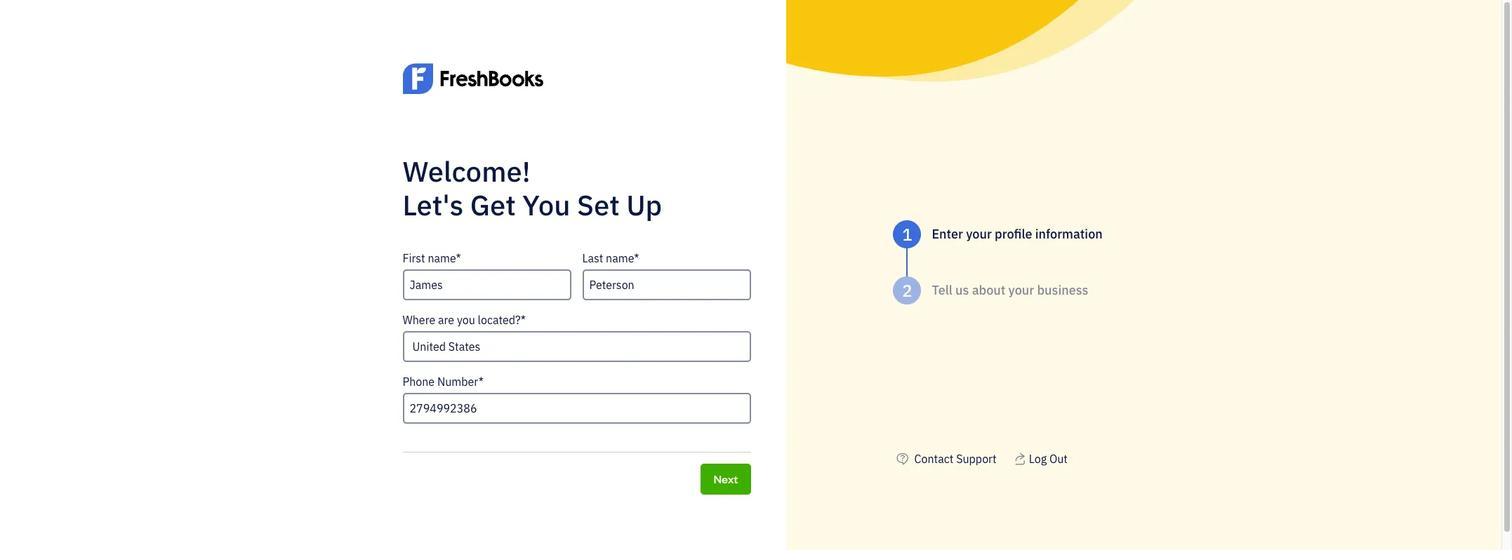 Task type: locate. For each thing, give the bounding box(es) containing it.
name right first
[[428, 251, 456, 265]]

out
[[1049, 452, 1068, 466]]

* right phone
[[479, 375, 484, 389]]

1 horizontal spatial your
[[1008, 282, 1034, 298]]

2 name from the left
[[606, 251, 634, 265]]

contact support
[[914, 452, 997, 466]]

Country text field
[[404, 333, 749, 361]]

you
[[522, 187, 570, 223]]

logout image
[[1013, 451, 1026, 468]]

number
[[437, 375, 479, 389]]

your right about
[[1008, 282, 1034, 298]]

1 name from the left
[[428, 251, 456, 265]]

first
[[403, 251, 425, 265]]

support image
[[893, 451, 912, 468]]

* for last name *
[[634, 251, 639, 265]]

name
[[428, 251, 456, 265], [606, 251, 634, 265]]

name right last
[[606, 251, 634, 265]]

enter
[[932, 226, 963, 242]]

get
[[470, 187, 516, 223]]

* right last
[[634, 251, 639, 265]]

* right first
[[456, 251, 461, 265]]

your right the enter
[[966, 226, 992, 242]]

profile
[[995, 226, 1032, 242]]

* for first name *
[[456, 251, 461, 265]]

your
[[966, 226, 992, 242], [1008, 282, 1034, 298]]

let's
[[403, 187, 464, 223]]

tell
[[932, 282, 952, 298]]

*
[[456, 251, 461, 265], [634, 251, 639, 265], [521, 313, 526, 327], [479, 375, 484, 389]]

0 horizontal spatial your
[[966, 226, 992, 242]]

set
[[577, 187, 620, 223]]

up
[[626, 187, 662, 223]]

0 horizontal spatial name
[[428, 251, 456, 265]]

None text field
[[403, 269, 571, 300]]

business
[[1037, 282, 1088, 298]]

None text field
[[582, 269, 751, 300]]

information
[[1035, 226, 1103, 242]]

next
[[713, 472, 738, 486]]

1 horizontal spatial name
[[606, 251, 634, 265]]



Task type: vqa. For each thing, say whether or not it's contained in the screenshot.
First name *
yes



Task type: describe. For each thing, give the bounding box(es) containing it.
tell us about your business
[[932, 282, 1088, 298]]

log out button
[[1013, 451, 1068, 468]]

first name *
[[403, 251, 461, 265]]

about
[[972, 282, 1005, 298]]

where
[[403, 313, 435, 327]]

located?
[[478, 313, 521, 327]]

welcome! let's get you set up
[[403, 153, 662, 223]]

us
[[955, 282, 969, 298]]

(123) 456-7890 text field
[[403, 393, 751, 424]]

enter your profile information
[[932, 226, 1103, 242]]

contact support link
[[914, 452, 997, 466]]

next button
[[701, 464, 751, 495]]

freshbooks logo image
[[403, 42, 543, 115]]

phone
[[403, 375, 435, 389]]

1 vertical spatial your
[[1008, 282, 1034, 298]]

log out
[[1029, 452, 1068, 466]]

are
[[438, 313, 454, 327]]

contact
[[914, 452, 954, 466]]

you
[[457, 313, 475, 327]]

support
[[956, 452, 997, 466]]

* for phone number *
[[479, 375, 484, 389]]

welcome!
[[403, 153, 530, 189]]

0 vertical spatial your
[[966, 226, 992, 242]]

* right you
[[521, 313, 526, 327]]

name for first name
[[428, 251, 456, 265]]

last
[[582, 251, 603, 265]]

name for last name
[[606, 251, 634, 265]]

where are you located? *
[[403, 313, 526, 327]]

phone number *
[[403, 375, 484, 389]]

log
[[1029, 452, 1047, 466]]

last name *
[[582, 251, 639, 265]]



